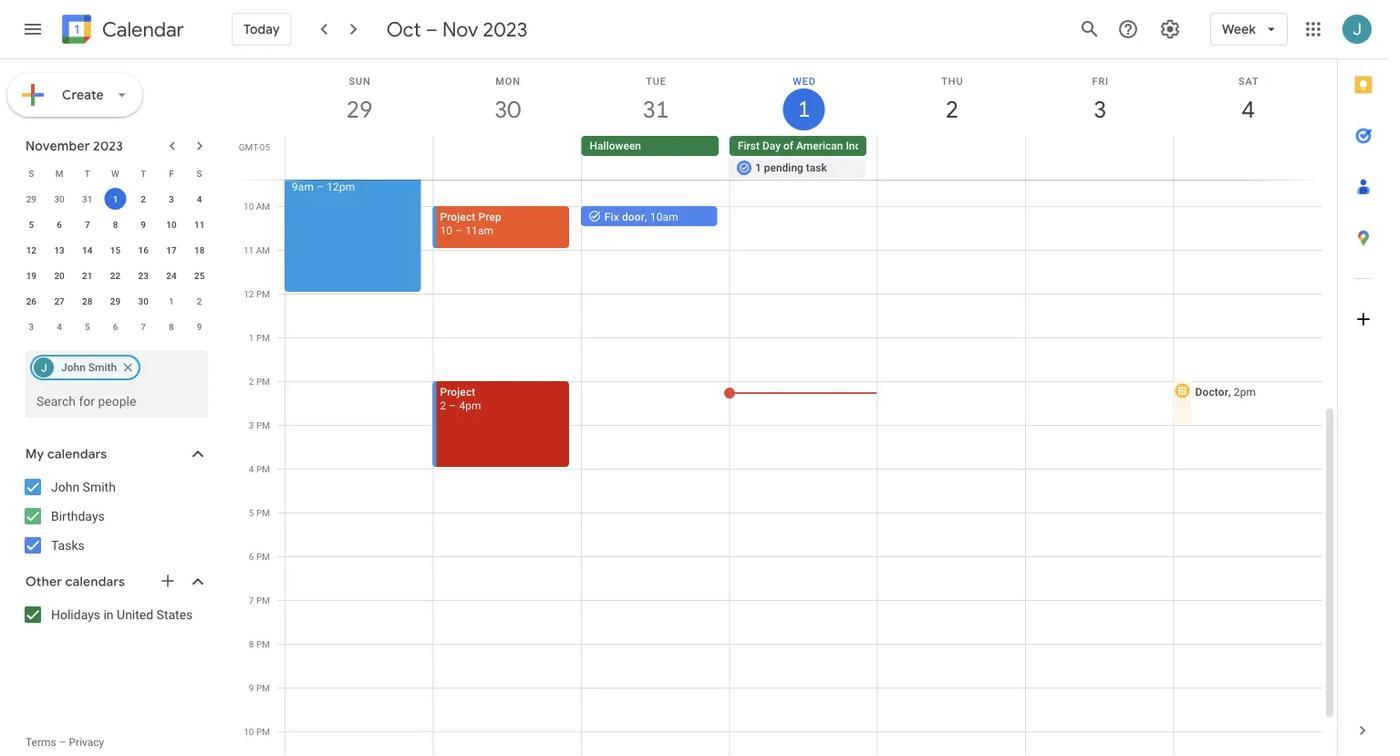 Task type: describe. For each thing, give the bounding box(es) containing it.
1 for 1 pending task
[[755, 161, 762, 174]]

december 8 element
[[161, 316, 182, 338]]

17
[[166, 245, 177, 255]]

calendar heading
[[99, 17, 184, 42]]

30 for 30 element
[[138, 296, 149, 307]]

25
[[194, 270, 205, 281]]

30 link
[[487, 89, 529, 130]]

1 for the december 1 element
[[169, 296, 174, 307]]

18 element
[[189, 239, 210, 261]]

9 for 9 pm
[[249, 682, 254, 693]]

8 for december 8 element at the left top
[[169, 321, 174, 332]]

nov
[[442, 16, 478, 42]]

7 for december 7 element
[[141, 321, 146, 332]]

tasks
[[51, 538, 85, 553]]

fri 3
[[1093, 75, 1109, 125]]

– inside project 2 – 4pm
[[449, 399, 457, 412]]

26 element
[[20, 290, 42, 312]]

sat
[[1239, 75, 1260, 87]]

12 for 12 pm
[[244, 288, 254, 299]]

task
[[806, 161, 827, 174]]

29 for october 29 "element"
[[26, 193, 37, 204]]

31 inside october 31 element
[[82, 193, 93, 204]]

first
[[738, 140, 760, 152]]

20 element
[[48, 265, 70, 287]]

terms – privacy
[[26, 736, 104, 749]]

2 inside december 2 element
[[197, 296, 202, 307]]

december 4 element
[[48, 316, 70, 338]]

doctor , 2pm
[[1196, 386, 1257, 398]]

birthdays
[[51, 509, 105, 524]]

november
[[26, 138, 90, 154]]

21
[[82, 270, 93, 281]]

pending
[[764, 161, 804, 174]]

pm for 8 pm
[[256, 639, 270, 650]]

4 up 11 "element"
[[197, 193, 202, 204]]

23 element
[[132, 265, 154, 287]]

pm for 9 pm
[[256, 682, 270, 693]]

privacy
[[69, 736, 104, 749]]

terms
[[26, 736, 56, 749]]

31 inside grid
[[642, 94, 668, 125]]

1 horizontal spatial 2023
[[483, 16, 528, 42]]

american
[[797, 140, 843, 152]]

thu 2
[[942, 75, 964, 125]]

tue 31
[[642, 75, 668, 125]]

– for 12pm
[[317, 180, 324, 193]]

4 pm
[[249, 464, 270, 474]]

project 2 – 4pm
[[440, 386, 481, 412]]

23
[[138, 270, 149, 281]]

10 for 10 pm
[[244, 726, 254, 737]]

calendars for other calendars
[[65, 574, 125, 590]]

12pm
[[327, 180, 355, 193]]

heritage
[[879, 140, 921, 152]]

0 vertical spatial 8
[[113, 219, 118, 230]]

29 for the 29 'element'
[[110, 296, 121, 307]]

28
[[82, 296, 93, 307]]

week
[[1223, 21, 1256, 37]]

first day of american indian heritage month button
[[730, 136, 955, 156]]

– for nov
[[426, 16, 438, 42]]

4 down 3 pm
[[249, 464, 254, 474]]

row group containing 29
[[17, 186, 214, 339]]

6 for december 6 element
[[113, 321, 118, 332]]

other calendars button
[[4, 568, 226, 597]]

5 for 5 pm
[[249, 507, 254, 518]]

22 element
[[104, 265, 126, 287]]

3 pm
[[249, 420, 270, 431]]

john
[[51, 479, 80, 495]]

10am
[[650, 210, 679, 223]]

16 element
[[132, 239, 154, 261]]

24 element
[[161, 265, 182, 287]]

tue
[[646, 75, 667, 87]]

1 for 1, today element
[[113, 193, 118, 204]]

19 element
[[20, 265, 42, 287]]

other calendars
[[26, 574, 125, 590]]

1 pending task button
[[730, 158, 867, 178]]

m
[[55, 168, 63, 179]]

sun
[[349, 75, 371, 87]]

10 element
[[161, 214, 182, 235]]

2 down 1 pm
[[249, 376, 254, 387]]

– for privacy
[[59, 736, 66, 749]]

halloween
[[590, 140, 641, 152]]

week button
[[1211, 7, 1288, 51]]

first day of american indian heritage month
[[738, 140, 955, 152]]

5 cell from the left
[[1026, 136, 1174, 180]]

30 element
[[132, 290, 154, 312]]

calendar element
[[58, 11, 184, 51]]

2 t from the left
[[141, 168, 146, 179]]

fix
[[605, 210, 619, 223]]

am for 11 am
[[256, 245, 270, 255]]

am for 10 am
[[256, 201, 270, 212]]

wed 1
[[793, 75, 816, 124]]

calendar
[[102, 17, 184, 42]]

mon 30
[[494, 75, 521, 125]]

15 element
[[104, 239, 126, 261]]

30 for october 30 element
[[54, 193, 65, 204]]

oct – nov 2023
[[387, 16, 528, 42]]

december 5 element
[[76, 316, 98, 338]]

row containing 29
[[17, 186, 214, 212]]

december 1 element
[[161, 290, 182, 312]]

1 s from the left
[[29, 168, 34, 179]]

10 for 10
[[166, 219, 177, 230]]

10 for 10 am
[[244, 201, 254, 212]]

14
[[82, 245, 93, 255]]

22
[[110, 270, 121, 281]]

1 pm
[[249, 332, 270, 343]]

21 element
[[76, 265, 98, 287]]

privacy link
[[69, 736, 104, 749]]

cell containing first day of american indian heritage month
[[730, 136, 955, 180]]

9am – 12pm
[[292, 180, 355, 193]]

gmt-05
[[239, 141, 270, 152]]

2 link
[[932, 89, 973, 130]]

w
[[111, 168, 119, 179]]

3 down f
[[169, 193, 174, 204]]

my calendars
[[26, 446, 107, 463]]

9am
[[292, 180, 314, 193]]

2 pm
[[249, 376, 270, 387]]

pm for 3 pm
[[256, 420, 270, 431]]

month
[[924, 140, 955, 152]]

pm for 1 pm
[[256, 332, 270, 343]]

7 for 7 pm
[[249, 595, 254, 606]]

– inside project prep 10 – 11am
[[455, 224, 463, 237]]

9 pm
[[249, 682, 270, 693]]

1 vertical spatial ,
[[1229, 386, 1232, 398]]

pm for 7 pm
[[256, 595, 270, 606]]

6 pm
[[249, 551, 270, 562]]

11 for 11
[[194, 219, 205, 230]]

11am
[[466, 224, 494, 237]]

26
[[26, 296, 37, 307]]

10 pm
[[244, 726, 270, 737]]

my calendars list
[[4, 473, 226, 560]]

my calendars button
[[4, 440, 226, 469]]

row containing 5
[[17, 212, 214, 237]]

october 29 element
[[20, 188, 42, 210]]

2 s from the left
[[197, 168, 202, 179]]

december 2 element
[[189, 290, 210, 312]]

3 down 26 element
[[29, 321, 34, 332]]

oct
[[387, 16, 421, 42]]

thu
[[942, 75, 964, 87]]

pm for 12 pm
[[256, 288, 270, 299]]

other
[[26, 574, 62, 590]]

1 for 1 pm
[[249, 332, 254, 343]]

november 2023 grid
[[17, 161, 214, 339]]

1 vertical spatial 2023
[[93, 138, 123, 154]]

7 pm
[[249, 595, 270, 606]]

2 right 1 cell
[[141, 193, 146, 204]]



Task type: locate. For each thing, give the bounding box(es) containing it.
project up 11am
[[440, 210, 476, 223]]

1 inside wed 1
[[797, 95, 809, 124]]

0 horizontal spatial 8
[[113, 219, 118, 230]]

27
[[54, 296, 65, 307]]

0 horizontal spatial 7
[[85, 219, 90, 230]]

5 for december 5 element
[[85, 321, 90, 332]]

5 down october 29 "element"
[[29, 219, 34, 230]]

0 horizontal spatial 31
[[82, 193, 93, 204]]

f
[[169, 168, 174, 179]]

31 down "tue"
[[642, 94, 668, 125]]

1 project from the top
[[440, 210, 476, 223]]

6 for 6 pm
[[249, 551, 254, 562]]

12 element
[[20, 239, 42, 261]]

1 vertical spatial 30
[[54, 193, 65, 204]]

doctor
[[1196, 386, 1229, 398]]

pm up 4 pm
[[256, 420, 270, 431]]

cell
[[286, 136, 434, 180], [434, 136, 582, 180], [730, 136, 955, 180], [878, 136, 1026, 180], [1026, 136, 1174, 180], [1174, 136, 1322, 180]]

10
[[244, 201, 254, 212], [166, 219, 177, 230], [440, 224, 453, 237], [244, 726, 254, 737]]

11 pm from the top
[[256, 726, 270, 737]]

holidays
[[51, 607, 100, 622]]

s right f
[[197, 168, 202, 179]]

2 down thu
[[945, 94, 958, 125]]

10 up 17
[[166, 219, 177, 230]]

grid
[[234, 59, 1338, 756]]

8 inside december 8 element
[[169, 321, 174, 332]]

6 cell from the left
[[1174, 136, 1322, 180]]

2 vertical spatial 7
[[249, 595, 254, 606]]

11 up 18
[[194, 219, 205, 230]]

– left 11am
[[455, 224, 463, 237]]

9 up 16 element
[[141, 219, 146, 230]]

calendars up john smith
[[47, 446, 107, 463]]

2 inside project 2 – 4pm
[[440, 399, 446, 412]]

2 horizontal spatial 30
[[494, 94, 520, 125]]

october 30 element
[[48, 188, 70, 210]]

7 pm from the top
[[256, 551, 270, 562]]

halloween button
[[582, 136, 719, 156]]

– right '9am'
[[317, 180, 324, 193]]

5 up 6 pm in the left of the page
[[249, 507, 254, 518]]

1 horizontal spatial ,
[[1229, 386, 1232, 398]]

row containing 12
[[17, 237, 214, 263]]

7 up 8 pm
[[249, 595, 254, 606]]

2 horizontal spatial 7
[[249, 595, 254, 606]]

2
[[945, 94, 958, 125], [141, 193, 146, 204], [197, 296, 202, 307], [249, 376, 254, 387], [440, 399, 446, 412]]

grid containing 29
[[234, 59, 1338, 756]]

30 down mon
[[494, 94, 520, 125]]

fix door , 10am
[[605, 210, 679, 223]]

project for –
[[440, 210, 476, 223]]

pm up 1 pm
[[256, 288, 270, 299]]

project up 4pm
[[440, 386, 476, 398]]

terms link
[[26, 736, 56, 749]]

0 vertical spatial 12
[[26, 245, 37, 255]]

mon
[[496, 75, 521, 87]]

2 horizontal spatial 9
[[249, 682, 254, 693]]

pm down 3 pm
[[256, 464, 270, 474]]

2 vertical spatial 9
[[249, 682, 254, 693]]

10 up the "11 am"
[[244, 201, 254, 212]]

3 down fri
[[1093, 94, 1106, 125]]

project
[[440, 210, 476, 223], [440, 386, 476, 398]]

selected people list box
[[26, 350, 208, 385]]

– left 4pm
[[449, 399, 457, 412]]

row
[[277, 136, 1338, 180], [17, 161, 214, 186], [17, 186, 214, 212], [17, 212, 214, 237], [17, 237, 214, 263], [17, 263, 214, 288], [17, 288, 214, 314], [17, 314, 214, 339]]

1 vertical spatial 7
[[141, 321, 146, 332]]

wed
[[793, 75, 816, 87]]

1 up december 8 element at the left top
[[169, 296, 174, 307]]

0 horizontal spatial t
[[85, 168, 90, 179]]

pm up 6 pm in the left of the page
[[256, 507, 270, 518]]

12 inside row
[[26, 245, 37, 255]]

15
[[110, 245, 121, 255]]

of
[[784, 140, 794, 152]]

create
[[62, 87, 104, 103]]

am up 12 pm
[[256, 245, 270, 255]]

project inside project prep 10 – 11am
[[440, 210, 476, 223]]

settings menu image
[[1160, 18, 1182, 40]]

12 pm
[[244, 288, 270, 299]]

today
[[244, 21, 280, 37]]

29 inside 'element'
[[110, 296, 121, 307]]

john smith, selected option
[[30, 353, 141, 382]]

6 inside grid
[[249, 551, 254, 562]]

2 project from the top
[[440, 386, 476, 398]]

3 pm from the top
[[256, 376, 270, 387]]

december 9 element
[[189, 316, 210, 338]]

4pm
[[459, 399, 481, 412]]

3 link
[[1080, 89, 1122, 130]]

t left f
[[141, 168, 146, 179]]

11 am
[[244, 245, 270, 255]]

gmt-
[[239, 141, 260, 152]]

9 up 10 pm
[[249, 682, 254, 693]]

2 up december 9 element
[[197, 296, 202, 307]]

4 down 'sat'
[[1241, 94, 1254, 125]]

1 horizontal spatial 8
[[169, 321, 174, 332]]

pm down 8 pm
[[256, 682, 270, 693]]

0 vertical spatial 7
[[85, 219, 90, 230]]

9 pm from the top
[[256, 639, 270, 650]]

december 7 element
[[132, 316, 154, 338]]

pm down the "7 pm"
[[256, 639, 270, 650]]

0 horizontal spatial 9
[[141, 219, 146, 230]]

17 element
[[161, 239, 182, 261]]

1 vertical spatial 31
[[82, 193, 93, 204]]

11 inside "element"
[[194, 219, 205, 230]]

2 vertical spatial 8
[[249, 639, 254, 650]]

1 down 12 pm
[[249, 332, 254, 343]]

1 t from the left
[[85, 168, 90, 179]]

2 pm from the top
[[256, 332, 270, 343]]

1 inside cell
[[113, 193, 118, 204]]

row inside grid
[[277, 136, 1338, 180]]

29 down sun
[[345, 94, 372, 125]]

0 vertical spatial 6
[[57, 219, 62, 230]]

am
[[256, 201, 270, 212], [256, 245, 270, 255]]

9 for december 9 element
[[197, 321, 202, 332]]

0 vertical spatial 9
[[141, 219, 146, 230]]

12
[[26, 245, 37, 255], [244, 288, 254, 299]]

october 31 element
[[76, 188, 98, 210]]

holidays in united states
[[51, 607, 193, 622]]

1 pending task
[[755, 161, 827, 174]]

1 cell
[[101, 186, 129, 212]]

8 for 8 pm
[[249, 639, 254, 650]]

– right oct
[[426, 16, 438, 42]]

30 down 23
[[138, 296, 149, 307]]

1 down w
[[113, 193, 118, 204]]

4 inside the sat 4
[[1241, 94, 1254, 125]]

10 down '9 pm'
[[244, 726, 254, 737]]

row containing halloween
[[277, 136, 1338, 180]]

t
[[85, 168, 90, 179], [141, 168, 146, 179]]

12 down the "11 am"
[[244, 288, 254, 299]]

3 up 4 pm
[[249, 420, 254, 431]]

25 element
[[189, 265, 210, 287]]

0 vertical spatial calendars
[[47, 446, 107, 463]]

december 6 element
[[104, 316, 126, 338]]

18
[[194, 245, 205, 255]]

0 horizontal spatial 6
[[57, 219, 62, 230]]

0 vertical spatial am
[[256, 201, 270, 212]]

11 inside grid
[[244, 245, 254, 255]]

8 down 1, today element
[[113, 219, 118, 230]]

20
[[54, 270, 65, 281]]

pm for 10 pm
[[256, 726, 270, 737]]

10 left 11am
[[440, 224, 453, 237]]

6 down the 29 'element'
[[113, 321, 118, 332]]

6 down october 30 element
[[57, 219, 62, 230]]

0 horizontal spatial 5
[[29, 219, 34, 230]]

states
[[157, 607, 193, 622]]

1 vertical spatial 11
[[244, 245, 254, 255]]

1 am from the top
[[256, 201, 270, 212]]

29 inside grid
[[345, 94, 372, 125]]

2 inside thu 2
[[945, 94, 958, 125]]

31 right october 30 element
[[82, 193, 93, 204]]

door
[[622, 210, 645, 223]]

2 vertical spatial 29
[[110, 296, 121, 307]]

8
[[113, 219, 118, 230], [169, 321, 174, 332], [249, 639, 254, 650]]

1 horizontal spatial 9
[[197, 321, 202, 332]]

8 down the december 1 element
[[169, 321, 174, 332]]

pm down 1 pm
[[256, 376, 270, 387]]

1 vertical spatial 6
[[113, 321, 118, 332]]

9 inside grid
[[249, 682, 254, 693]]

united
[[117, 607, 153, 622]]

1 vertical spatial am
[[256, 245, 270, 255]]

pm up 8 pm
[[256, 595, 270, 606]]

Search for people text field
[[36, 385, 197, 418]]

29 element
[[104, 290, 126, 312]]

9am – 12pm button
[[285, 162, 421, 292]]

prep
[[479, 210, 502, 223]]

29 left october 30 element
[[26, 193, 37, 204]]

2 left 4pm
[[440, 399, 446, 412]]

project for 4pm
[[440, 386, 476, 398]]

5 down 28 "element"
[[85, 321, 90, 332]]

calendars up in
[[65, 574, 125, 590]]

10 inside row
[[166, 219, 177, 230]]

28 element
[[76, 290, 98, 312]]

row containing 19
[[17, 263, 214, 288]]

05
[[260, 141, 270, 152]]

1 horizontal spatial t
[[141, 168, 146, 179]]

1 vertical spatial 9
[[197, 321, 202, 332]]

6
[[57, 219, 62, 230], [113, 321, 118, 332], [249, 551, 254, 562]]

my
[[26, 446, 44, 463]]

2023 right nov
[[483, 16, 528, 42]]

1 link
[[783, 89, 825, 130]]

add other calendars image
[[159, 572, 177, 590]]

2 vertical spatial 6
[[249, 551, 254, 562]]

None search field
[[0, 343, 226, 418]]

–
[[426, 16, 438, 42], [317, 180, 324, 193], [455, 224, 463, 237], [449, 399, 457, 412], [59, 736, 66, 749]]

30 inside mon 30
[[494, 94, 520, 125]]

4 pm from the top
[[256, 420, 270, 431]]

0 horizontal spatial 30
[[54, 193, 65, 204]]

1 horizontal spatial 5
[[85, 321, 90, 332]]

12 up 19 at the left of page
[[26, 245, 37, 255]]

john smith
[[51, 479, 116, 495]]

19
[[26, 270, 37, 281]]

0 horizontal spatial 12
[[26, 245, 37, 255]]

3 cell from the left
[[730, 136, 955, 180]]

create button
[[7, 73, 142, 117]]

24
[[166, 270, 177, 281]]

2 am from the top
[[256, 245, 270, 255]]

0 horizontal spatial s
[[29, 168, 34, 179]]

7 down october 31 element
[[85, 219, 90, 230]]

10 am
[[244, 201, 270, 212]]

0 vertical spatial 31
[[642, 94, 668, 125]]

4 cell from the left
[[878, 136, 1026, 180]]

row containing 26
[[17, 288, 214, 314]]

3
[[1093, 94, 1106, 125], [169, 193, 174, 204], [29, 321, 34, 332], [249, 420, 254, 431]]

29 inside "element"
[[26, 193, 37, 204]]

0 vertical spatial 11
[[194, 219, 205, 230]]

pm up the 2 pm
[[256, 332, 270, 343]]

sat 4
[[1239, 75, 1260, 125]]

1 inside button
[[755, 161, 762, 174]]

calendars for my calendars
[[47, 446, 107, 463]]

12 for 12
[[26, 245, 37, 255]]

project inside project 2 – 4pm
[[440, 386, 476, 398]]

2 horizontal spatial 6
[[249, 551, 254, 562]]

1 horizontal spatial 11
[[244, 245, 254, 255]]

1 horizontal spatial 7
[[141, 321, 146, 332]]

1 horizontal spatial 31
[[642, 94, 668, 125]]

4 down 27 element
[[57, 321, 62, 332]]

1 vertical spatial 5
[[85, 321, 90, 332]]

1 horizontal spatial 12
[[244, 288, 254, 299]]

11 for 11 am
[[244, 245, 254, 255]]

1 horizontal spatial 30
[[138, 296, 149, 307]]

2 horizontal spatial 5
[[249, 507, 254, 518]]

support image
[[1118, 18, 1140, 40]]

10 pm from the top
[[256, 682, 270, 693]]

1, today element
[[104, 188, 126, 210]]

1 vertical spatial project
[[440, 386, 476, 398]]

7 down 30 element
[[141, 321, 146, 332]]

6 down 5 pm
[[249, 551, 254, 562]]

5 inside grid
[[249, 507, 254, 518]]

29 link
[[339, 89, 381, 130]]

2 horizontal spatial 8
[[249, 639, 254, 650]]

tab list
[[1339, 59, 1389, 705]]

14 element
[[76, 239, 98, 261]]

smith
[[83, 479, 116, 495]]

1 pm from the top
[[256, 288, 270, 299]]

pm for 4 pm
[[256, 464, 270, 474]]

5 pm from the top
[[256, 464, 270, 474]]

1 vertical spatial 29
[[26, 193, 37, 204]]

11 down 10 am
[[244, 245, 254, 255]]

main drawer image
[[22, 18, 44, 40]]

1 horizontal spatial 6
[[113, 321, 118, 332]]

pm down 5 pm
[[256, 551, 270, 562]]

29 down the 22
[[110, 296, 121, 307]]

29
[[345, 94, 372, 125], [26, 193, 37, 204], [110, 296, 121, 307]]

sun 29
[[345, 75, 372, 125]]

5 pm
[[249, 507, 270, 518]]

1 vertical spatial 12
[[244, 288, 254, 299]]

1 vertical spatial calendars
[[65, 574, 125, 590]]

, left 2pm
[[1229, 386, 1232, 398]]

4 link
[[1228, 89, 1270, 130]]

december 3 element
[[20, 316, 42, 338]]

pm for 5 pm
[[256, 507, 270, 518]]

row group
[[17, 186, 214, 339]]

12 inside grid
[[244, 288, 254, 299]]

10 inside project prep 10 – 11am
[[440, 224, 453, 237]]

row containing 3
[[17, 314, 214, 339]]

day
[[763, 140, 781, 152]]

8 pm
[[249, 639, 270, 650]]

– inside button
[[317, 180, 324, 193]]

0 horizontal spatial ,
[[645, 210, 648, 223]]

am up the "11 am"
[[256, 201, 270, 212]]

30 down m
[[54, 193, 65, 204]]

0 horizontal spatial 2023
[[93, 138, 123, 154]]

2023
[[483, 16, 528, 42], [93, 138, 123, 154]]

2 cell from the left
[[434, 136, 582, 180]]

8 down the "7 pm"
[[249, 639, 254, 650]]

pm for 2 pm
[[256, 376, 270, 387]]

row containing s
[[17, 161, 214, 186]]

0 vertical spatial 29
[[345, 94, 372, 125]]

13 element
[[48, 239, 70, 261]]

8 pm from the top
[[256, 595, 270, 606]]

0 vertical spatial ,
[[645, 210, 648, 223]]

pm down '9 pm'
[[256, 726, 270, 737]]

2023 up w
[[93, 138, 123, 154]]

1 horizontal spatial s
[[197, 168, 202, 179]]

1 vertical spatial 8
[[169, 321, 174, 332]]

t up october 31 element
[[85, 168, 90, 179]]

13
[[54, 245, 65, 255]]

,
[[645, 210, 648, 223], [1229, 386, 1232, 398]]

2pm
[[1234, 386, 1257, 398]]

2 vertical spatial 30
[[138, 296, 149, 307]]

– right terms
[[59, 736, 66, 749]]

today button
[[232, 7, 292, 51]]

11 element
[[189, 214, 210, 235]]

30
[[494, 94, 520, 125], [54, 193, 65, 204], [138, 296, 149, 307]]

2 vertical spatial 5
[[249, 507, 254, 518]]

7 inside grid
[[249, 595, 254, 606]]

0 horizontal spatial 29
[[26, 193, 37, 204]]

16
[[138, 245, 149, 255]]

0 vertical spatial project
[[440, 210, 476, 223]]

3 inside fri 3
[[1093, 94, 1106, 125]]

4
[[1241, 94, 1254, 125], [197, 193, 202, 204], [57, 321, 62, 332], [249, 464, 254, 474]]

1 down "wed"
[[797, 95, 809, 124]]

pm for 6 pm
[[256, 551, 270, 562]]

27 element
[[48, 290, 70, 312]]

0 vertical spatial 5
[[29, 219, 34, 230]]

1 cell from the left
[[286, 136, 434, 180]]

0 vertical spatial 2023
[[483, 16, 528, 42]]

indian
[[846, 140, 876, 152]]

1 horizontal spatial 29
[[110, 296, 121, 307]]

0 horizontal spatial 11
[[194, 219, 205, 230]]

2 horizontal spatial 29
[[345, 94, 372, 125]]

6 pm from the top
[[256, 507, 270, 518]]

0 vertical spatial 30
[[494, 94, 520, 125]]

project prep 10 – 11am
[[440, 210, 502, 237]]

in
[[104, 607, 114, 622]]

1 down the first in the top of the page
[[755, 161, 762, 174]]

9 down december 2 element
[[197, 321, 202, 332]]

, left 10am
[[645, 210, 648, 223]]

s up october 29 "element"
[[29, 168, 34, 179]]



Task type: vqa. For each thing, say whether or not it's contained in the screenshot.


